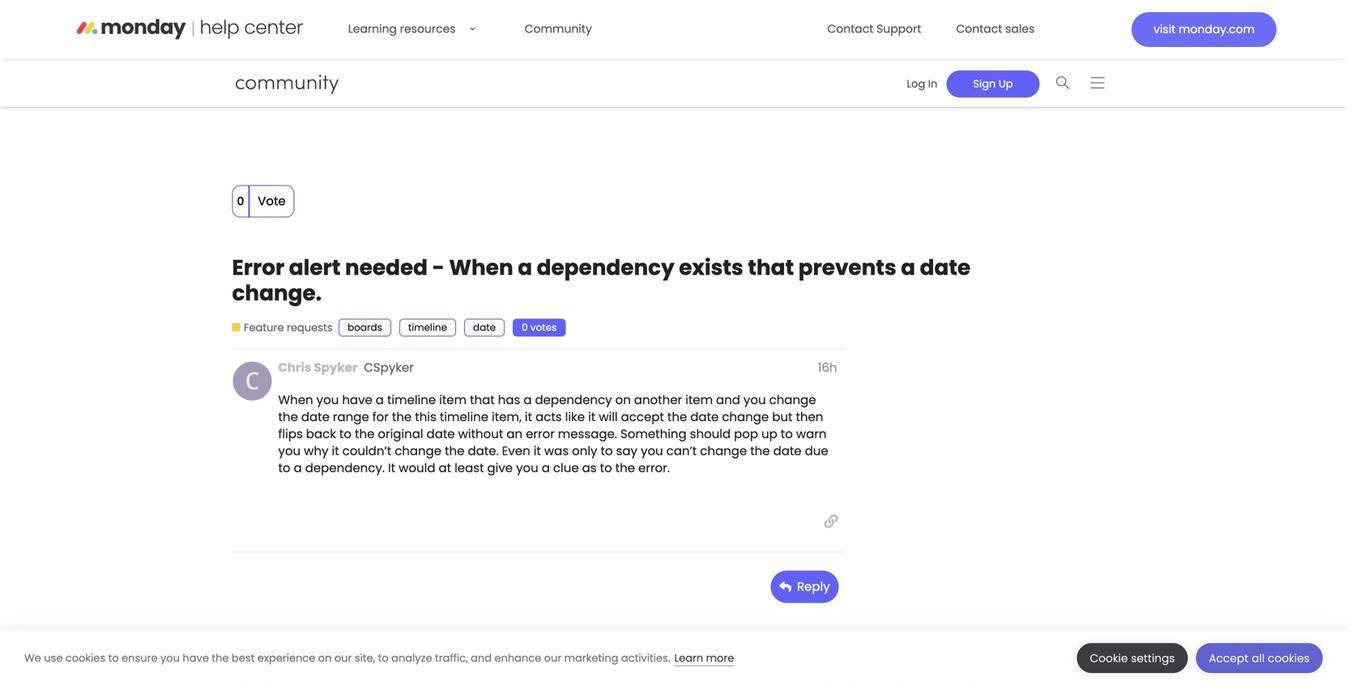 Task type: describe. For each thing, give the bounding box(es) containing it.
learn more link
[[675, 651, 734, 666]]

log in
[[907, 76, 938, 91]]

log in button
[[898, 70, 947, 97]]

but
[[772, 408, 793, 426]]

sign up button
[[947, 70, 1040, 97]]

change left but
[[722, 408, 769, 426]]

error
[[232, 253, 285, 282]]

16h link
[[818, 359, 837, 376]]

something
[[621, 425, 687, 443]]

only
[[572, 442, 598, 460]]

contact sales
[[956, 21, 1035, 37]]

boards link
[[339, 319, 391, 337]]

use
[[44, 651, 63, 666]]

it
[[388, 459, 395, 477]]

a right range
[[376, 391, 384, 409]]

error alert needed - when a dependency exists that prevents a date change. link
[[232, 253, 971, 308]]

related topics
[[239, 645, 346, 664]]

without
[[458, 425, 503, 443]]

you left but
[[744, 391, 766, 409]]

you left 'why'
[[278, 442, 301, 460]]

1 item from the left
[[439, 391, 467, 409]]

feature requests link
[[232, 320, 333, 335]]

contact sales link
[[947, 13, 1045, 45]]

message.
[[558, 425, 617, 443]]

we use cookies to ensure you have the best experience on our site, to analyze traffic, and enhance our marketing activities. learn more
[[24, 651, 734, 666]]

will
[[599, 408, 618, 426]]

up
[[999, 76, 1013, 91]]

a right the prevents
[[901, 253, 916, 282]]

related
[[239, 645, 295, 664]]

menu image
[[1091, 77, 1105, 89]]

to right "as"
[[600, 459, 612, 477]]

feature
[[244, 320, 284, 335]]

why
[[304, 442, 329, 460]]

it right 'why'
[[332, 442, 339, 460]]

learning resources
[[348, 21, 456, 37]]

contact for contact support
[[828, 21, 874, 37]]

contact support
[[828, 21, 922, 37]]

reply
[[797, 578, 830, 596]]

search image
[[1056, 77, 1070, 89]]

change up warn on the right of page
[[769, 391, 816, 409]]

has
[[498, 391, 520, 409]]

boards
[[348, 321, 382, 334]]

sales
[[1005, 21, 1035, 37]]

dialog containing cookie settings
[[0, 630, 1347, 686]]

it left will
[[588, 408, 596, 426]]

learn
[[675, 651, 703, 666]]

spyker
[[314, 359, 358, 376]]

the left original
[[355, 425, 375, 443]]

you right say
[[641, 442, 663, 460]]

monday community forum image
[[111, 71, 370, 94]]

to right the site,
[[378, 651, 389, 666]]

clue
[[553, 459, 579, 477]]

error.
[[638, 459, 670, 477]]

timeline up original
[[387, 391, 436, 409]]

accept all cookies button
[[1196, 643, 1323, 673]]

learning resources link
[[338, 13, 500, 45]]

site,
[[355, 651, 375, 666]]

cspyker link
[[364, 359, 414, 376]]

0 for 0
[[237, 193, 244, 209]]

have inside the when you have a timeline item that has a dependency on another item and you change the date range for the this timeline item, it acts like it will accept the date change but then flips back to the original date without an error message. something should pop up to warn you why it couldn't change the date. even it was only to say you can't change the date due to a dependency. it would at least give you a clue as to the error.
[[342, 391, 373, 409]]

and inside the when you have a timeline item that has a dependency on another item and you change the date range for the this timeline item, it acts like it will accept the date change but then flips back to the original date without an error message. something should pop up to warn you why it couldn't change the date. even it was only to say you can't change the date due to a dependency. it would at least give you a clue as to the error.
[[716, 391, 740, 409]]

this
[[415, 408, 437, 426]]

marketing
[[564, 651, 619, 666]]

accept all cookies
[[1209, 651, 1310, 666]]

tags list
[[339, 319, 574, 337]]

log
[[907, 76, 925, 91]]

error alert needed - when a dependency exists that prevents a date change.
[[232, 253, 971, 308]]

monday.com
[[1179, 21, 1255, 37]]

16h
[[818, 359, 837, 376]]

timeline right this
[[440, 408, 489, 426]]

vote button
[[249, 185, 294, 218]]

sign
[[973, 76, 996, 91]]

cookie settings
[[1090, 651, 1175, 666]]

it left acts
[[525, 408, 532, 426]]

dependency.
[[305, 459, 385, 477]]

date inside tags list
[[473, 321, 496, 334]]

experience
[[257, 651, 315, 666]]

enhance
[[495, 651, 541, 666]]

that inside the error alert needed - when a dependency exists that prevents a date change.
[[748, 253, 794, 282]]

reply image
[[780, 581, 792, 593]]

even
[[502, 442, 530, 460]]

contact for contact sales
[[956, 21, 1002, 37]]

say
[[616, 442, 638, 460]]

on for another
[[615, 391, 631, 409]]

like
[[565, 408, 585, 426]]

community link
[[515, 13, 602, 45]]

an
[[507, 425, 523, 443]]

a left clue
[[542, 459, 550, 477]]

when inside the when you have a timeline item that has a dependency on another item and you change the date range for the this timeline item, it acts like it will accept the date change but then flips back to the original date without an error message. something should pop up to warn you why it couldn't change the date. even it was only to say you can't change the date due to a dependency. it would at least give you a clue as to the error.
[[278, 391, 313, 409]]

the right for
[[392, 408, 412, 426]]

was
[[544, 442, 569, 460]]

error
[[526, 425, 555, 443]]

monday.com logo image
[[77, 13, 303, 46]]

best
[[232, 651, 255, 666]]

change.
[[232, 278, 322, 308]]

you down spyker on the left of page
[[317, 391, 339, 409]]

then
[[796, 408, 823, 426]]

date link
[[464, 319, 505, 337]]

2 our from the left
[[544, 651, 562, 666]]

visit monday.com link
[[1132, 12, 1277, 47]]

range
[[333, 408, 369, 426]]



Task type: vqa. For each thing, say whether or not it's contained in the screenshot.
second columns link
no



Task type: locate. For each thing, give the bounding box(es) containing it.
1 horizontal spatial item
[[686, 391, 713, 409]]

item right this
[[439, 391, 467, 409]]

change down this
[[395, 442, 442, 460]]

as
[[582, 459, 597, 477]]

1 horizontal spatial on
[[615, 391, 631, 409]]

cookies for all
[[1268, 651, 1310, 666]]

sign up
[[973, 76, 1013, 91]]

visit monday.com
[[1154, 21, 1255, 37]]

item,
[[492, 408, 522, 426]]

all
[[1252, 651, 1265, 666]]

back
[[306, 425, 336, 443]]

and up pop
[[716, 391, 740, 409]]

you
[[317, 391, 339, 409], [744, 391, 766, 409], [278, 442, 301, 460], [641, 442, 663, 460], [516, 459, 539, 477], [160, 651, 180, 666]]

to left say
[[601, 442, 613, 460]]

navigation
[[892, 65, 1115, 100]]

flips
[[278, 425, 303, 443]]

1 vertical spatial and
[[471, 651, 492, 666]]

copy a link to this post to clipboard image
[[824, 515, 838, 529]]

0 vertical spatial 0
[[237, 193, 244, 209]]

on inside the when you have a timeline item that has a dependency on another item and you change the date range for the this timeline item, it acts like it will accept the date change but then flips back to the original date without an error message. something should pop up to warn you why it couldn't change the date. even it was only to say you can't change the date due to a dependency. it would at least give you a clue as to the error.
[[615, 391, 631, 409]]

heading
[[269, 359, 846, 379]]

have left best
[[183, 651, 209, 666]]

and right traffic,
[[471, 651, 492, 666]]

more
[[706, 651, 734, 666]]

1 horizontal spatial our
[[544, 651, 562, 666]]

on inside dialog
[[318, 651, 332, 666]]

to down flips
[[278, 459, 291, 477]]

timeline up cspyker link
[[408, 321, 447, 334]]

the left back
[[278, 408, 298, 426]]

to
[[339, 425, 352, 443], [781, 425, 793, 443], [601, 442, 613, 460], [278, 459, 291, 477], [600, 459, 612, 477], [108, 651, 119, 666], [378, 651, 389, 666]]

give
[[487, 459, 513, 477]]

1 vertical spatial dependency
[[535, 391, 612, 409]]

due
[[805, 442, 829, 460]]

cookies inside button
[[1268, 651, 1310, 666]]

accept
[[621, 408, 664, 426]]

you inside dialog
[[160, 651, 180, 666]]

dialog
[[0, 630, 1347, 686]]

heading containing chris spyker
[[269, 359, 846, 379]]

0 vertical spatial on
[[615, 391, 631, 409]]

a up '0 votes'
[[518, 253, 532, 282]]

0 horizontal spatial our
[[334, 651, 352, 666]]

item up "should"
[[686, 391, 713, 409]]

0 horizontal spatial that
[[470, 391, 495, 409]]

0 horizontal spatial item
[[439, 391, 467, 409]]

and inside dialog
[[471, 651, 492, 666]]

change
[[769, 391, 816, 409], [722, 408, 769, 426], [395, 442, 442, 460], [700, 442, 747, 460]]

contact left sales
[[956, 21, 1002, 37]]

and
[[716, 391, 740, 409], [471, 651, 492, 666]]

activities.
[[621, 651, 670, 666]]

topics
[[298, 645, 346, 664]]

reply button
[[771, 571, 839, 603]]

navigation containing log in
[[892, 65, 1115, 100]]

prevents
[[799, 253, 897, 282]]

feature requests
[[244, 320, 333, 335]]

a right has
[[524, 391, 532, 409]]

0 votes link
[[513, 319, 566, 337]]

to left ensure
[[108, 651, 119, 666]]

1 vertical spatial on
[[318, 651, 332, 666]]

pop
[[734, 425, 758, 443]]

ensure
[[122, 651, 158, 666]]

least
[[455, 459, 484, 477]]

chris spyker cspyker
[[278, 359, 414, 376]]

cookies for use
[[66, 651, 105, 666]]

our left the site,
[[334, 651, 352, 666]]

-
[[432, 253, 445, 282]]

timeline link
[[399, 319, 456, 337]]

cookies right use
[[66, 651, 105, 666]]

1 cookies from the left
[[66, 651, 105, 666]]

when right -
[[449, 253, 513, 282]]

contact inside 'link'
[[828, 21, 874, 37]]

the left error.
[[615, 459, 635, 477]]

1 contact from the left
[[828, 21, 874, 37]]

1 vertical spatial have
[[183, 651, 209, 666]]

for
[[372, 408, 389, 426]]

couldn't
[[342, 442, 391, 460]]

at
[[439, 459, 451, 477]]

dependency inside the when you have a timeline item that has a dependency on another item and you change the date range for the this timeline item, it acts like it will accept the date change but then flips back to the original date without an error message. something should pop up to warn you why it couldn't change the date. even it was only to say you can't change the date due to a dependency. it would at least give you a clue as to the error.
[[535, 391, 612, 409]]

chris
[[278, 359, 311, 376]]

on right experience
[[318, 651, 332, 666]]

it
[[525, 408, 532, 426], [588, 408, 596, 426], [332, 442, 339, 460], [534, 442, 541, 460]]

you right ensure
[[160, 651, 180, 666]]

item
[[439, 391, 467, 409], [686, 391, 713, 409]]

0 for 0 votes
[[522, 321, 528, 334]]

0 horizontal spatial have
[[183, 651, 209, 666]]

have down the "chris spyker cspyker"
[[342, 391, 373, 409]]

when down chris
[[278, 391, 313, 409]]

0 horizontal spatial on
[[318, 651, 332, 666]]

to right back
[[339, 425, 352, 443]]

community
[[525, 21, 592, 37]]

cookie
[[1090, 651, 1128, 666]]

0 vertical spatial that
[[748, 253, 794, 282]]

resources
[[400, 21, 456, 37]]

2 contact from the left
[[956, 21, 1002, 37]]

that inside the when you have a timeline item that has a dependency on another item and you change the date range for the this timeline item, it acts like it will accept the date change but then flips back to the original date without an error message. something should pop up to warn you why it couldn't change the date. even it was only to say you can't change the date due to a dependency. it would at least give you a clue as to the error.
[[470, 391, 495, 409]]

vote
[[258, 192, 286, 210]]

cspyker
[[364, 359, 414, 376]]

0 vertical spatial when
[[449, 253, 513, 282]]

a left 'why'
[[294, 459, 302, 477]]

learning
[[348, 21, 397, 37]]

traffic,
[[435, 651, 468, 666]]

2 item from the left
[[686, 391, 713, 409]]

chris spyker link
[[278, 359, 358, 376]]

0 horizontal spatial and
[[471, 651, 492, 666]]

contact support link
[[818, 13, 931, 45]]

change right can't
[[700, 442, 747, 460]]

timeline inside tags list
[[408, 321, 447, 334]]

1 horizontal spatial contact
[[956, 21, 1002, 37]]

0 horizontal spatial contact
[[828, 21, 874, 37]]

0 horizontal spatial cookies
[[66, 651, 105, 666]]

you right 'give'
[[516, 459, 539, 477]]

that right 'exists'
[[748, 253, 794, 282]]

accept
[[1209, 651, 1249, 666]]

original
[[378, 425, 423, 443]]

0 left votes at the left of the page
[[522, 321, 528, 334]]

the left date.
[[445, 442, 465, 460]]

can't
[[667, 442, 697, 460]]

date inside the error alert needed - when a dependency exists that prevents a date change.
[[920, 253, 971, 282]]

1 horizontal spatial and
[[716, 391, 740, 409]]

should
[[690, 425, 731, 443]]

the right "should"
[[750, 442, 770, 460]]

the up can't
[[667, 408, 687, 426]]

cookies
[[66, 651, 105, 666], [1268, 651, 1310, 666]]

acts
[[536, 408, 562, 426]]

contact
[[828, 21, 874, 37], [956, 21, 1002, 37]]

0 vertical spatial have
[[342, 391, 373, 409]]

0 left vote button
[[237, 193, 244, 209]]

we
[[24, 651, 41, 666]]

1 vertical spatial that
[[470, 391, 495, 409]]

another
[[634, 391, 682, 409]]

2 cookies from the left
[[1268, 651, 1310, 666]]

visit
[[1154, 21, 1176, 37]]

1 vertical spatial when
[[278, 391, 313, 409]]

0 horizontal spatial 0
[[237, 193, 244, 209]]

exists
[[679, 253, 743, 282]]

0 vertical spatial and
[[716, 391, 740, 409]]

votes
[[531, 321, 557, 334]]

related topics section
[[232, 645, 1014, 686]]

cookies right the all
[[1268, 651, 1310, 666]]

0 inside tags list
[[522, 321, 528, 334]]

on left another
[[615, 391, 631, 409]]

analyze
[[391, 651, 432, 666]]

it left was at bottom left
[[534, 442, 541, 460]]

1 horizontal spatial have
[[342, 391, 373, 409]]

support
[[877, 21, 922, 37]]

1 our from the left
[[334, 651, 352, 666]]

in
[[928, 76, 938, 91]]

contact left support
[[828, 21, 874, 37]]

the
[[278, 408, 298, 426], [392, 408, 412, 426], [667, 408, 687, 426], [355, 425, 375, 443], [445, 442, 465, 460], [750, 442, 770, 460], [615, 459, 635, 477], [212, 651, 229, 666]]

to right "up" on the right of the page
[[781, 425, 793, 443]]

the inside dialog
[[212, 651, 229, 666]]

0 horizontal spatial when
[[278, 391, 313, 409]]

1 horizontal spatial 0
[[522, 321, 528, 334]]

timeline
[[408, 321, 447, 334], [387, 391, 436, 409], [440, 408, 489, 426]]

that left has
[[470, 391, 495, 409]]

on for our
[[318, 651, 332, 666]]

date
[[920, 253, 971, 282], [473, 321, 496, 334], [301, 408, 330, 426], [690, 408, 719, 426], [427, 425, 455, 443], [773, 442, 802, 460]]

1 horizontal spatial that
[[748, 253, 794, 282]]

1 horizontal spatial cookies
[[1268, 651, 1310, 666]]

dependency inside the error alert needed - when a dependency exists that prevents a date change.
[[537, 253, 675, 282]]

1 vertical spatial 0
[[522, 321, 528, 334]]

warn
[[796, 425, 827, 443]]

when inside the error alert needed - when a dependency exists that prevents a date change.
[[449, 253, 513, 282]]

the left best
[[212, 651, 229, 666]]

cookie settings button
[[1077, 643, 1188, 673]]

have inside dialog
[[183, 651, 209, 666]]

0 votes
[[522, 321, 557, 334]]

1 horizontal spatial when
[[449, 253, 513, 282]]

date.
[[468, 442, 499, 460]]

0 vertical spatial dependency
[[537, 253, 675, 282]]

our
[[334, 651, 352, 666], [544, 651, 562, 666]]

our right enhance
[[544, 651, 562, 666]]



